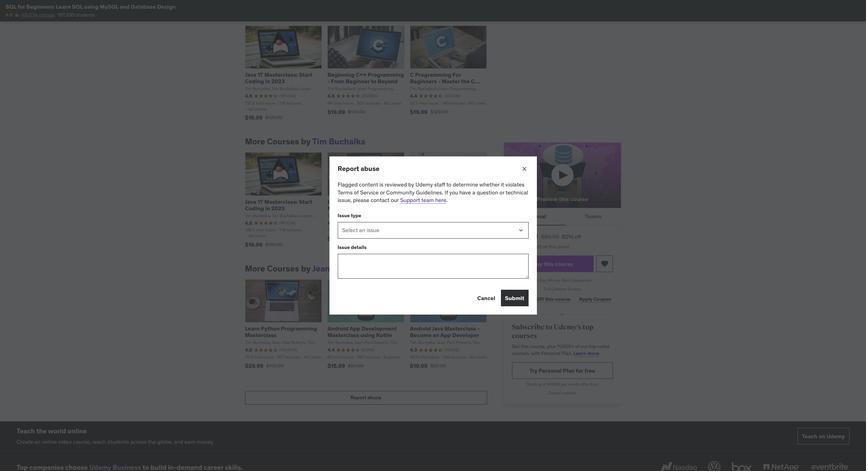 Task type: describe. For each thing, give the bounding box(es) containing it.
academy inside android java masterclass - become an app developer tim buchalka, jean-paul roberts, tim buchalka's learn programming academy
[[469, 346, 486, 351]]

rated
[[598, 344, 610, 350]]

.
[[446, 197, 448, 204]]

money
[[197, 439, 213, 446]]

(5,925)
[[362, 348, 375, 353]]

135.5 for $29.99
[[245, 228, 255, 233]]

academy inside tim buchalka, goran lochert, tim buchalka's learn programming academy
[[469, 219, 486, 224]]

0 horizontal spatial $199.99
[[266, 363, 284, 369]]

more courses by jean-paul roberts
[[245, 263, 384, 274]]

0 vertical spatial using
[[84, 3, 99, 10]]

this for get
[[521, 344, 529, 350]]

65593 reviews element
[[362, 93, 377, 99]]

mysql
[[100, 3, 118, 10]]

learn inside tim buchalka, goran lochert, tim buchalka's learn programming academy
[[431, 219, 442, 224]]

100849 reviews element for learn python programming masterclass link to the left
[[279, 348, 297, 353]]

report abuse dialog
[[329, 156, 537, 315]]

frank
[[353, 92, 363, 97]]

development
[[362, 325, 397, 332]]

0 vertical spatial learn python programming masterclass link
[[327, 198, 400, 212]]

buy
[[532, 261, 543, 268]]

in for beginning
[[265, 78, 270, 85]]

gift
[[535, 296, 544, 302]]

557 for '100849 reviews' element for learn python programming masterclass link to the left
[[277, 355, 284, 360]]

free
[[585, 367, 595, 374]]

jason
[[429, 92, 439, 97]]

issue for issue details
[[338, 245, 350, 251]]

(10,502)
[[444, 348, 459, 353]]

2023 for learn
[[271, 205, 285, 212]]

191034 reviews element for beginning c++ programming - from beginner to beyond
[[279, 93, 296, 99]]

courses
[[512, 332, 537, 341]]

programming inside tim buchalka's learn programming academy
[[397, 0, 452, 10]]

1 vertical spatial 74.5 total hours
[[245, 355, 274, 360]]

back
[[562, 278, 571, 283]]

programming inside tim buchalka's learn programming academy, jason fedin
[[450, 86, 476, 91]]

kotlin
[[376, 332, 392, 339]]

team
[[421, 197, 434, 204]]

0 horizontal spatial $29.99
[[245, 363, 263, 370]]

1 horizontal spatial learn python programming masterclass tim buchalka, jean-paul roberts, tim buchalka's learn programming academy
[[327, 198, 403, 224]]

sql for beginners: learn sql using mysql and database design
[[6, 3, 176, 10]]

1 vertical spatial beginner
[[384, 355, 401, 360]]

teach for on
[[802, 433, 817, 440]]

cancel button
[[477, 290, 495, 307]]

buchalka
[[329, 136, 365, 147]]

to inside flagged content is reviewed by udemy staff to determine whether it violates terms of service or community guidelines. if you have a question or technical issue, please contact our
[[446, 181, 451, 188]]

0 horizontal spatial learn python programming masterclass link
[[245, 325, 317, 339]]

(14,981)
[[444, 220, 458, 226]]

with
[[531, 350, 540, 357]]

all for learn python programming masterclass
[[304, 355, 308, 360]]

issue for issue type
[[338, 213, 350, 219]]

abuse inside the report abuse dialog
[[361, 164, 380, 173]]

$139.99 for beginning
[[265, 115, 283, 121]]

191034 reviews element for learn python programming masterclass
[[279, 220, 296, 226]]

135.5 total hours for $19.99
[[245, 101, 276, 106]]

apply
[[579, 296, 592, 302]]

reviewed
[[385, 181, 407, 188]]

beginning c++ programming - from beginner to beyond link
[[327, 71, 404, 85]]

1 horizontal spatial python
[[343, 198, 362, 205]]

java inside android java masterclass - become an app developer tim buchalka, jean-paul roberts, tim buchalka's learn programming academy
[[432, 325, 443, 332]]

1 horizontal spatial (100,849)
[[362, 220, 379, 226]]

(191,034) for -
[[279, 93, 296, 99]]

- for beginning
[[327, 78, 330, 85]]

0 horizontal spatial learn python programming masterclass tim buchalka, jean-paul roberts, tim buchalka's learn programming academy
[[245, 325, 321, 351]]

roberts
[[353, 263, 384, 274]]

academy, inside beginning c++ programming - from beginner to beyond tim buchalka's learn programming academy, dr. frank mitropoulos
[[327, 92, 345, 97]]

dr.
[[346, 92, 352, 97]]

per
[[561, 382, 567, 387]]

try personal plan for free link
[[512, 363, 613, 379]]

an for the
[[35, 439, 41, 446]]

all levels for c programming for beginners - master the c language
[[469, 101, 486, 106]]

of inside flagged content is reviewed by udemy staff to determine whether it violates terms of service or community guidelines. if you have a question or technical issue, please contact our
[[354, 189, 359, 196]]

coding for learn
[[245, 205, 264, 212]]

wishlist image
[[600, 260, 609, 268]]

beginners
[[410, 78, 437, 85]]

determine
[[453, 181, 478, 188]]

more for more courses by jean-paul roberts
[[245, 263, 265, 274]]

719 for $19.99
[[279, 101, 286, 106]]

2 horizontal spatial or
[[560, 312, 564, 317]]

personal inside 'get this course, plus 11,000+ of our top-rated courses, with personal plan.'
[[542, 350, 560, 357]]

0 horizontal spatial $29.99 $199.99
[[245, 363, 284, 370]]

all levels for android java masterclass - become an app developer
[[470, 355, 487, 360]]

data
[[410, 198, 422, 205]]

1 sql from the left
[[6, 3, 16, 10]]

box image
[[730, 460, 753, 472]]

off
[[575, 233, 581, 240]]

buchalka's inside tim buchalka's learn programming academy, jason fedin
[[418, 86, 438, 91]]

0 horizontal spatial 557 lectures
[[277, 355, 300, 360]]

this inside $15.99 $89.99 82% off left at this price!
[[548, 244, 556, 250]]

course, inside teach the world online create an online video course, reach students across the globe, and earn money
[[73, 439, 91, 446]]

on
[[819, 433, 825, 440]]

$19.99 for 323 lectures
[[410, 363, 428, 370]]

and inside teach the world online create an online video course, reach students across the globe, and earn money
[[174, 439, 183, 446]]

(49,034 ratings)
[[21, 12, 55, 18]]

by inside flagged content is reviewed by udemy staff to determine whether it violates terms of service or community guidelines. if you have a question or technical issue, please contact our
[[408, 181, 414, 188]]

a
[[472, 189, 475, 196]]

1 horizontal spatial online
[[67, 427, 87, 436]]

to inside subscribe to udemy's top courses
[[546, 323, 552, 332]]

price!
[[558, 244, 570, 250]]

an for java
[[433, 332, 439, 339]]

submit
[[505, 295, 524, 302]]

gift this course link
[[534, 293, 572, 306]]

close modal image
[[521, 165, 528, 172]]

video
[[58, 439, 72, 446]]

android for android java masterclass - become an app developer tim buchalka, jean-paul roberts, tim buchalka's learn programming academy
[[410, 325, 431, 332]]

java 17 masterclass: start coding in 2023 link for beginning
[[245, 71, 312, 85]]

plan
[[563, 367, 575, 374]]

personal button
[[504, 208, 565, 225]]

by for jean-paul roberts
[[301, 263, 311, 274]]

c programming for beginners - master the c language link
[[410, 71, 480, 91]]

try personal plan for free
[[530, 367, 595, 374]]

eventbrite image
[[810, 460, 850, 472]]

learn inside beginning c++ programming - from beginner to beyond tim buchalka's learn programming academy, dr. frank mitropoulos
[[356, 86, 367, 91]]

developer
[[452, 332, 479, 339]]

netapp image
[[762, 460, 801, 472]]

coupon
[[593, 296, 611, 302]]

preview this course
[[537, 196, 588, 202]]

report abuse button
[[245, 391, 487, 405]]

roberts, inside android java masterclass - become an app developer tim buchalka, jean-paul roberts, tim buchalka's learn programming academy
[[456, 340, 472, 346]]

guarantee
[[572, 278, 592, 283]]

1 vertical spatial the
[[36, 427, 47, 436]]

$15.99 for $15.99 $84.99
[[327, 363, 345, 370]]

in for learn
[[265, 205, 270, 212]]

more
[[587, 350, 599, 357]]

0 vertical spatial 74.5 total hours
[[327, 228, 356, 233]]

students inside teach the world online create an online video course, reach students across the globe, and earn money
[[107, 439, 129, 446]]

60.5 total hours
[[410, 355, 439, 360]]

earn
[[184, 439, 196, 446]]

masterclass: for -
[[264, 71, 298, 78]]

app inside android app development masterclass using kotlin
[[350, 325, 360, 332]]

starting at $16.58 per month after trial cancel anytime
[[527, 382, 598, 396]]

report abuse inside button
[[351, 395, 381, 401]]

tim inside tim buchalka's learn programming academy
[[312, 0, 327, 10]]

please
[[353, 197, 369, 204]]

courses for jean-paul roberts
[[267, 263, 299, 274]]

$139.99 for learn
[[265, 242, 283, 248]]

25.5
[[410, 101, 418, 106]]

157,330
[[58, 12, 75, 18]]

- for android
[[478, 325, 480, 332]]

305
[[357, 101, 364, 106]]

74.5 for learn python programming masterclass link to the top
[[327, 228, 335, 233]]

share button
[[512, 293, 528, 306]]

by for tim buchalka
[[301, 136, 311, 147]]

1 horizontal spatial roberts,
[[374, 213, 389, 218]]

masterclass inside android java masterclass - become an app developer tim buchalka, jean-paul roberts, tim buchalka's learn programming academy
[[445, 325, 476, 332]]

tim inside tim buchalka's learn programming academy, jason fedin
[[410, 86, 417, 91]]

share
[[513, 296, 527, 302]]

beginning
[[327, 71, 355, 78]]

buy this course button
[[512, 256, 593, 273]]

$19.99 for 149 lectures
[[410, 108, 428, 115]]

- inside c programming for beginners - master the c language
[[438, 78, 440, 85]]

report inside button
[[351, 395, 366, 401]]

report inside dialog
[[338, 164, 359, 173]]

2 vertical spatial the
[[148, 439, 156, 446]]

contact
[[371, 197, 389, 204]]

$19.99 $139.99 for beginning c++ programming - from beginner to beyond
[[245, 114, 283, 121]]

plan.
[[562, 350, 572, 357]]

teams button
[[565, 208, 621, 225]]

apply coupon
[[579, 296, 611, 302]]

teach on udemy
[[802, 433, 845, 440]]

academy, inside tim buchalka's learn programming academy, jason fedin
[[410, 92, 428, 97]]

$15.99 for $15.99 $89.99 82% off left at this price!
[[512, 231, 538, 242]]

cancel inside starting at $16.58 per month after trial cancel anytime
[[548, 391, 561, 396]]

levels for learn python programming masterclass
[[309, 355, 321, 360]]

0 vertical spatial students
[[76, 12, 95, 18]]

apply coupon button
[[578, 293, 613, 306]]

17 for -
[[257, 71, 263, 78]]

teams
[[585, 213, 602, 220]]

udemy inside flagged content is reviewed by udemy staff to determine whether it violates terms of service or community guidelines. if you have a question or technical issue, please contact our
[[416, 181, 433, 188]]

tim buchalka link
[[312, 136, 365, 147]]

from
[[331, 78, 345, 85]]

lifetime
[[552, 287, 567, 292]]

0 horizontal spatial for
[[18, 3, 25, 10]]

0 vertical spatial and
[[120, 3, 130, 10]]

557 for learn python programming masterclass link to the top's '100849 reviews' element
[[360, 228, 367, 233]]

4.4 for c programming for beginners - master the c language
[[410, 93, 417, 99]]

teach for the
[[17, 427, 35, 436]]

day
[[540, 278, 547, 283]]

4.5
[[6, 12, 13, 18]]

1 vertical spatial online
[[42, 439, 57, 446]]

using inside android app development masterclass using kotlin
[[360, 332, 375, 339]]

goran
[[437, 213, 448, 218]]

levels for android java masterclass - become an app developer
[[475, 355, 487, 360]]

jean-paul roberts link
[[312, 263, 384, 274]]

$84.99
[[348, 363, 364, 369]]

all for android java masterclass - become an app developer
[[470, 355, 474, 360]]

course, inside 'get this course, plus 11,000+ of our top-rated courses, with personal plan.'
[[530, 344, 546, 350]]

135.5 total hours for $29.99
[[245, 228, 276, 233]]

here
[[435, 197, 446, 204]]

the inside c programming for beginners - master the c language
[[461, 78, 470, 85]]

buchalka's inside android java masterclass - become an app developer tim buchalka, jean-paul roberts, tim buchalka's learn programming academy
[[410, 346, 430, 351]]

1 horizontal spatial or
[[500, 189, 504, 196]]

1 vertical spatial for
[[576, 367, 583, 374]]

382 lectures
[[357, 355, 380, 360]]

719 for $29.99
[[279, 228, 286, 233]]

java inside data structures and algorithms:  deep dive using java
[[410, 212, 421, 218]]

learn inside tim buchalka's learn programming academy, jason fedin
[[439, 86, 449, 91]]

Issue details text field
[[338, 254, 528, 279]]

(49,034
[[21, 12, 38, 18]]

buchalka's inside beginning c++ programming - from beginner to beyond tim buchalka's learn programming academy, dr. frank mitropoulos
[[335, 86, 355, 91]]

deep
[[442, 205, 456, 212]]



Task type: vqa. For each thing, say whether or not it's contained in the screenshot.


Task type: locate. For each thing, give the bounding box(es) containing it.
1 vertical spatial 135.5 total hours
[[245, 228, 276, 233]]

this right gift
[[545, 296, 554, 302]]

levels for beginning c++ programming - from beginner to beyond
[[389, 101, 401, 106]]

1 vertical spatial of
[[575, 344, 580, 350]]

0 horizontal spatial the
[[36, 427, 47, 436]]

1 vertical spatial in
[[265, 205, 270, 212]]

java 17 masterclass: start coding in 2023 tim buchalka, tim buchalka's learn programming academy for beginning c++ programming - from beginner to beyond
[[245, 71, 312, 97]]

report abuse down $84.99
[[351, 395, 381, 401]]

1 horizontal spatial udemy
[[827, 433, 845, 440]]

at right the left
[[543, 244, 547, 250]]

1 vertical spatial udemy
[[827, 433, 845, 440]]

and
[[120, 3, 130, 10], [453, 198, 463, 205], [174, 439, 183, 446]]

jean-
[[354, 213, 364, 218], [312, 263, 333, 274], [272, 340, 282, 346], [437, 340, 447, 346]]

10502 reviews element
[[444, 348, 459, 353]]

tim
[[312, 0, 327, 10], [245, 86, 252, 91], [272, 86, 279, 91], [327, 86, 334, 91], [410, 86, 417, 91], [312, 136, 327, 147], [245, 213, 252, 218], [272, 213, 279, 218], [327, 213, 334, 218], [390, 213, 397, 218], [410, 213, 417, 218], [465, 213, 472, 218], [245, 340, 252, 346], [308, 340, 314, 346], [410, 340, 417, 346], [473, 340, 480, 346]]

issue
[[338, 213, 350, 219], [338, 245, 350, 251]]

academy,
[[327, 92, 345, 97], [410, 92, 428, 97]]

masterclass: for masterclass
[[264, 198, 298, 205]]

all levels
[[384, 101, 401, 106], [469, 101, 486, 106], [304, 355, 321, 360], [470, 355, 487, 360]]

more courses by tim buchalka
[[245, 136, 365, 147]]

1 vertical spatial report
[[351, 395, 366, 401]]

2 2023 from the top
[[271, 205, 285, 212]]

$15.99 up the left
[[512, 231, 538, 242]]

74.5 for learn python programming masterclass link to the left
[[245, 355, 253, 360]]

and down you
[[453, 198, 463, 205]]

30-day money-back guarantee full lifetime access
[[533, 278, 592, 292]]

beyond
[[378, 78, 398, 85]]

4.4 for android app development masterclass using kotlin
[[327, 347, 335, 353]]

tim buchalka, goran lochert, tim buchalka's learn programming academy
[[410, 213, 486, 224]]

0 horizontal spatial 100849 reviews element
[[279, 348, 297, 353]]

issue details
[[338, 245, 367, 251]]

you
[[449, 189, 458, 196]]

academy, up 46 total hours at the left of the page
[[327, 92, 345, 97]]

language
[[410, 84, 436, 91]]

reach
[[92, 439, 106, 446]]

1 (191,034) from the top
[[279, 93, 296, 99]]

0 horizontal spatial 74.5
[[245, 355, 253, 360]]

issue left details
[[338, 245, 350, 251]]

to up the if in the top of the page
[[446, 181, 451, 188]]

1 in from the top
[[265, 78, 270, 85]]

app inside android java masterclass - become an app developer tim buchalka, jean-paul roberts, tim buchalka's learn programming academy
[[440, 332, 451, 339]]

cancel inside the report abuse dialog
[[477, 295, 495, 302]]

1 vertical spatial report abuse
[[351, 395, 381, 401]]

0 horizontal spatial teach
[[17, 427, 35, 436]]

online up video
[[67, 427, 87, 436]]

1 start from the top
[[299, 71, 312, 78]]

0 vertical spatial course,
[[530, 344, 546, 350]]

1 719 from the top
[[279, 101, 286, 106]]

1 horizontal spatial $15.99
[[512, 231, 538, 242]]

buy this course
[[532, 261, 573, 268]]

students right reach
[[107, 439, 129, 446]]

1 horizontal spatial c
[[471, 78, 475, 85]]

135.5 total hours
[[245, 101, 276, 106], [245, 228, 276, 233]]

100849 reviews element
[[362, 220, 379, 226], [279, 348, 297, 353]]

0 vertical spatial at
[[543, 244, 547, 250]]

(191,034) for masterclass
[[279, 220, 296, 226]]

android java masterclass - become an app developer link
[[410, 325, 480, 339]]

start for masterclass
[[299, 198, 312, 205]]

1 2023 from the top
[[271, 78, 285, 85]]

0 vertical spatial beginner
[[346, 78, 370, 85]]

2023 for beginning
[[271, 78, 285, 85]]

our down the community
[[391, 197, 399, 204]]

1 horizontal spatial and
[[174, 439, 183, 446]]

2 191034 reviews element from the top
[[279, 220, 296, 226]]

learn
[[373, 0, 396, 10], [56, 3, 71, 10], [301, 86, 311, 91], [356, 86, 367, 91], [439, 86, 449, 91], [327, 198, 342, 205], [301, 213, 311, 218], [348, 219, 359, 224], [431, 219, 442, 224], [245, 325, 260, 332], [266, 346, 276, 351], [431, 346, 442, 351], [573, 350, 586, 357]]

udemy up guidelines.
[[416, 181, 433, 188]]

$29.99 $199.99
[[327, 236, 366, 242], [245, 363, 284, 370]]

students
[[76, 12, 95, 18], [107, 439, 129, 446]]

this for buy
[[544, 261, 554, 268]]

issue,
[[338, 197, 352, 204]]

2 719 from the top
[[279, 228, 286, 233]]

tim buchalka's learn programming academy
[[245, 0, 452, 20]]

0 vertical spatial of
[[354, 189, 359, 196]]

2 academy, from the left
[[410, 92, 428, 97]]

1 horizontal spatial 74.5
[[327, 228, 335, 233]]

1 vertical spatial java 17 masterclass: start coding in 2023 tim buchalka, tim buchalka's learn programming academy
[[245, 198, 312, 224]]

course down lifetime
[[555, 296, 571, 302]]

0 vertical spatial report abuse
[[338, 164, 380, 173]]

4.4 up 25.5
[[410, 93, 417, 99]]

this inside 'get this course, plus 11,000+ of our top-rated courses, with personal plan.'
[[521, 344, 529, 350]]

academy, down "language" on the top of page
[[410, 92, 428, 97]]

0 vertical spatial coding
[[245, 78, 264, 85]]

0 vertical spatial learn python programming masterclass tim buchalka, jean-paul roberts, tim buchalka's learn programming academy
[[327, 198, 403, 224]]

volkswagen image
[[707, 460, 722, 472]]

teach the world online create an online video course, reach students across the globe, and earn money
[[17, 427, 213, 446]]

1 horizontal spatial $29.99
[[327, 236, 346, 242]]

world
[[48, 427, 66, 436]]

udemy's
[[554, 323, 581, 332]]

60.5
[[410, 355, 418, 360]]

teach inside teach the world online create an online video course, reach students across the globe, and earn money
[[17, 427, 35, 436]]

all levels left 62
[[304, 355, 321, 360]]

2 masterclass: from the top
[[264, 198, 298, 205]]

at left $16.58
[[543, 382, 546, 387]]

1 vertical spatial 100849 reviews element
[[279, 348, 297, 353]]

report abuse up 'content'
[[338, 164, 380, 173]]

1 vertical spatial personal
[[542, 350, 560, 357]]

1 vertical spatial more
[[245, 263, 265, 274]]

c
[[410, 71, 414, 78], [471, 78, 475, 85]]

learn inside tim buchalka's learn programming academy
[[373, 0, 396, 10]]

using up (5,925)
[[360, 332, 375, 339]]

2 courses from the top
[[267, 263, 299, 274]]

1 vertical spatial our
[[581, 344, 588, 350]]

c up "language" on the top of page
[[410, 71, 414, 78]]

app left development
[[350, 325, 360, 332]]

135.5
[[245, 101, 255, 106], [245, 228, 255, 233]]

academy
[[245, 9, 282, 20], [271, 92, 288, 97], [271, 219, 288, 224], [386, 219, 403, 224], [469, 219, 486, 224], [304, 346, 321, 351], [469, 346, 486, 351]]

an right become
[[433, 332, 439, 339]]

2 java 17 masterclass: start coding in 2023 tim buchalka, tim buchalka's learn programming academy from the top
[[245, 198, 312, 224]]

the
[[461, 78, 470, 85], [36, 427, 47, 436], [148, 439, 156, 446]]

2 horizontal spatial and
[[453, 198, 463, 205]]

0 vertical spatial 557 lectures
[[360, 228, 383, 233]]

$19.99 $139.99 for learn python programming masterclass
[[245, 241, 283, 248]]

all levels down mitropoulos
[[384, 101, 401, 106]]

2 more from the top
[[245, 263, 265, 274]]

sql up 4.5
[[6, 3, 16, 10]]

17 for masterclass
[[257, 198, 263, 205]]

online down world
[[42, 439, 57, 446]]

cancel down $16.58
[[548, 391, 561, 396]]

beginning c++ programming - from beginner to beyond tim buchalka's learn programming academy, dr. frank mitropoulos
[[327, 71, 404, 97]]

1 vertical spatial java 17 masterclass: start coding in 2023 link
[[245, 198, 312, 212]]

academy inside tim buchalka's learn programming academy
[[245, 9, 282, 20]]

masterclass inside android app development masterclass using kotlin
[[327, 332, 359, 339]]

$19.99 $129.99
[[410, 108, 448, 115]]

0 horizontal spatial academy,
[[327, 92, 345, 97]]

sql up "157,330 students"
[[72, 3, 83, 10]]

17
[[257, 71, 263, 78], [257, 198, 263, 205]]

0 vertical spatial 2023
[[271, 78, 285, 85]]

1 vertical spatial $29.99
[[245, 363, 263, 370]]

course for gift this course
[[555, 296, 571, 302]]

plus
[[547, 344, 556, 350]]

$19.99 for 305 lectures
[[327, 108, 345, 115]]

or down is
[[380, 189, 385, 196]]

and left earn
[[174, 439, 183, 446]]

personal up $16.58
[[539, 367, 562, 374]]

0 vertical spatial by
[[301, 136, 311, 147]]

2 in from the top
[[265, 205, 270, 212]]

0 horizontal spatial -
[[327, 78, 330, 85]]

1 java 17 masterclass: start coding in 2023 tim buchalka, tim buchalka's learn programming academy from the top
[[245, 71, 312, 97]]

coding for beginning
[[245, 78, 264, 85]]

or down it
[[500, 189, 504, 196]]

this right buy
[[544, 261, 554, 268]]

$19.99 $99.99
[[410, 363, 446, 370]]

tab list
[[504, 208, 621, 226]]

report down $84.99
[[351, 395, 366, 401]]

java 17 masterclass: start coding in 2023 link
[[245, 71, 312, 85], [245, 198, 312, 212]]

money-
[[548, 278, 562, 283]]

0 vertical spatial (100,849)
[[362, 220, 379, 226]]

of up learn more link
[[575, 344, 580, 350]]

the left world
[[36, 427, 47, 436]]

1 vertical spatial 2023
[[271, 205, 285, 212]]

the right the for
[[461, 78, 470, 85]]

it
[[501, 181, 504, 188]]

paul inside android java masterclass - become an app developer tim buchalka, jean-paul roberts, tim buchalka's learn programming academy
[[447, 340, 455, 346]]

0 vertical spatial 74.5
[[327, 228, 335, 233]]

0 horizontal spatial python
[[261, 325, 280, 332]]

323
[[443, 355, 450, 360]]

$15.99 down 62 total hours
[[327, 363, 345, 370]]

0 horizontal spatial udemy
[[416, 181, 433, 188]]

all levels right 149 lectures
[[469, 101, 486, 106]]

beginner inside beginning c++ programming - from beginner to beyond tim buchalka's learn programming academy, dr. frank mitropoulos
[[346, 78, 370, 85]]

buchalka, inside android java masterclass - become an app developer tim buchalka, jean-paul roberts, tim buchalka's learn programming academy
[[418, 340, 436, 346]]

- down 'cancel' button on the bottom right of page
[[478, 325, 480, 332]]

using up "157,330 students"
[[84, 3, 99, 10]]

2 horizontal spatial roberts,
[[456, 340, 472, 346]]

report up flagged
[[338, 164, 359, 173]]

1 719 lectures all levels from the top
[[249, 101, 302, 112]]

1 vertical spatial learn python programming masterclass link
[[245, 325, 317, 339]]

course
[[570, 196, 588, 202], [555, 261, 573, 268], [555, 296, 571, 302]]

content
[[359, 181, 378, 188]]

1 vertical spatial 4.4
[[327, 347, 335, 353]]

1 horizontal spatial $29.99 $199.99
[[327, 236, 366, 242]]

teach up "create"
[[17, 427, 35, 436]]

java 17 masterclass: start coding in 2023 link for learn
[[245, 198, 312, 212]]

this up the courses,
[[521, 344, 529, 350]]

- inside android java masterclass - become an app developer tim buchalka, jean-paul roberts, tim buchalka's learn programming academy
[[478, 325, 480, 332]]

java 17 masterclass: start coding in 2023 tim buchalka, tim buchalka's learn programming academy
[[245, 71, 312, 97], [245, 198, 312, 224]]

top
[[583, 323, 594, 332]]

our up learn more link
[[581, 344, 588, 350]]

issue type
[[338, 213, 361, 219]]

0 horizontal spatial android
[[327, 325, 349, 332]]

courses for tim buchalka
[[267, 136, 299, 147]]

14981 reviews element
[[444, 220, 458, 226]]

the left globe,
[[148, 439, 156, 446]]

0 vertical spatial the
[[461, 78, 470, 85]]

149
[[443, 101, 449, 106]]

try
[[530, 367, 537, 374]]

jean- inside android java masterclass - become an app developer tim buchalka, jean-paul roberts, tim buchalka's learn programming academy
[[437, 340, 447, 346]]

more for more courses by tim buchalka
[[245, 136, 265, 147]]

this for gift
[[545, 296, 554, 302]]

teach left on
[[802, 433, 817, 440]]

issue left type
[[338, 213, 350, 219]]

of up please
[[354, 189, 359, 196]]

0 vertical spatial report
[[338, 164, 359, 173]]

all levels for beginning c++ programming - from beginner to beyond
[[384, 101, 401, 106]]

2 vertical spatial personal
[[539, 367, 562, 374]]

1 horizontal spatial $199.99
[[349, 236, 366, 242]]

java 17 masterclass: start coding in 2023 tim buchalka, tim buchalka's learn programming academy for learn python programming masterclass
[[245, 198, 312, 224]]

for up (49,034
[[18, 3, 25, 10]]

this right preview
[[559, 196, 569, 202]]

database
[[131, 3, 156, 10]]

719 lectures all levels for $19.99
[[249, 101, 302, 112]]

1 vertical spatial at
[[543, 382, 546, 387]]

0 vertical spatial more
[[245, 136, 265, 147]]

for left free
[[576, 367, 583, 374]]

0 horizontal spatial our
[[391, 197, 399, 204]]

question
[[477, 189, 498, 196]]

2 719 lectures all levels from the top
[[249, 228, 302, 239]]

719 lectures all levels for $29.99
[[249, 228, 302, 239]]

course for preview this course
[[570, 196, 588, 202]]

programming inside tim buchalka, goran lochert, tim buchalka's learn programming academy
[[443, 219, 468, 224]]

2 java 17 masterclass: start coding in 2023 link from the top
[[245, 198, 312, 212]]

sql
[[6, 3, 16, 10], [72, 3, 83, 10]]

tab list containing personal
[[504, 208, 621, 226]]

android up 62 total hours
[[327, 325, 349, 332]]

1 horizontal spatial for
[[576, 367, 583, 374]]

0 vertical spatial $199.99
[[349, 236, 366, 242]]

to inside beginning c++ programming - from beginner to beyond tim buchalka's learn programming academy, dr. frank mitropoulos
[[371, 78, 376, 85]]

74.5
[[327, 228, 335, 233], [245, 355, 253, 360]]

0 horizontal spatial roberts,
[[291, 340, 307, 346]]

1 vertical spatial students
[[107, 439, 129, 446]]

android for android app development masterclass using kotlin
[[327, 325, 349, 332]]

- up tim buchalka's learn programming academy, jason fedin
[[438, 78, 440, 85]]

at
[[543, 244, 547, 250], [543, 382, 546, 387]]

1 horizontal spatial using
[[360, 332, 375, 339]]

0 horizontal spatial to
[[371, 78, 376, 85]]

4.4 up 62
[[327, 347, 335, 353]]

2 sql from the left
[[72, 3, 83, 10]]

students down "sql for beginners: learn sql using mysql and database design"
[[76, 12, 95, 18]]

0 vertical spatial (191,034)
[[279, 93, 296, 99]]

data structures and algorithms:  deep dive using java link
[[410, 198, 485, 218]]

buchalka's inside tim buchalka, goran lochert, tim buchalka's learn programming academy
[[410, 219, 430, 224]]

learn inside android java masterclass - become an app developer tim buchalka, jean-paul roberts, tim buchalka's learn programming academy
[[431, 346, 442, 351]]

1 vertical spatial 557 lectures
[[277, 355, 300, 360]]

191034 reviews element
[[279, 93, 296, 99], [279, 220, 296, 226]]

this for preview
[[559, 196, 569, 202]]

report abuse inside dialog
[[338, 164, 380, 173]]

an inside teach the world online create an online video course, reach students across the globe, and earn money
[[35, 439, 41, 446]]

0 horizontal spatial using
[[84, 3, 99, 10]]

online
[[67, 427, 87, 436], [42, 439, 57, 446]]

and inside data structures and algorithms:  deep dive using java
[[453, 198, 463, 205]]

2 vertical spatial course
[[555, 296, 571, 302]]

0 vertical spatial masterclass:
[[264, 71, 298, 78]]

2 start from the top
[[299, 198, 312, 205]]

our inside flagged content is reviewed by udemy staff to determine whether it violates terms of service or community guidelines. if you have a question or technical issue, please contact our
[[391, 197, 399, 204]]

an
[[433, 332, 439, 339], [35, 439, 41, 446]]

2 17 from the top
[[257, 198, 263, 205]]

course, right video
[[73, 439, 91, 446]]

1 horizontal spatial 4.4
[[410, 93, 417, 99]]

0 vertical spatial 719 lectures all levels
[[249, 101, 302, 112]]

android app development masterclass using kotlin link
[[327, 325, 397, 339]]

and right mysql
[[120, 3, 130, 10]]

1 masterclass: from the top
[[264, 71, 298, 78]]

start for -
[[299, 71, 312, 78]]

to up mitropoulos
[[371, 78, 376, 85]]

1 academy, from the left
[[327, 92, 345, 97]]

2 horizontal spatial the
[[461, 78, 470, 85]]

our inside 'get this course, plus 11,000+ of our top-rated courses, with personal plan.'
[[581, 344, 588, 350]]

0 vertical spatial personal
[[523, 213, 546, 220]]

1 vertical spatial learn python programming masterclass tim buchalka, jean-paul roberts, tim buchalka's learn programming academy
[[245, 325, 321, 351]]

course up teams
[[570, 196, 588, 202]]

33006 reviews element
[[444, 93, 460, 99]]

135.5 for $19.99
[[245, 101, 255, 106]]

0 horizontal spatial (100,849)
[[279, 348, 297, 353]]

0 horizontal spatial beginner
[[346, 78, 370, 85]]

2 vertical spatial to
[[546, 323, 552, 332]]

0 vertical spatial 135.5
[[245, 101, 255, 106]]

nasdaq image
[[659, 460, 698, 472]]

data structures and algorithms:  deep dive using java
[[410, 198, 485, 218]]

this down $89.99
[[548, 244, 556, 250]]

1 horizontal spatial 557 lectures
[[360, 228, 383, 233]]

1 horizontal spatial beginner
[[384, 355, 401, 360]]

anytime
[[562, 391, 577, 396]]

of
[[354, 189, 359, 196], [575, 344, 580, 350]]

1 vertical spatial to
[[446, 181, 451, 188]]

0 vertical spatial cancel
[[477, 295, 495, 302]]

- inside beginning c++ programming - from beginner to beyond tim buchalka's learn programming academy, dr. frank mitropoulos
[[327, 78, 330, 85]]

1 vertical spatial using
[[360, 332, 375, 339]]

levels for c programming for beginners - master the c language
[[474, 101, 486, 106]]

tim inside beginning c++ programming - from beginner to beyond tim buchalka's learn programming academy, dr. frank mitropoulos
[[327, 86, 334, 91]]

1 courses from the top
[[267, 136, 299, 147]]

$15.99 inside $15.99 $89.99 82% off left at this price!
[[512, 231, 538, 242]]

buchalka's inside tim buchalka's learn programming academy
[[329, 0, 372, 10]]

or up udemy's
[[560, 312, 564, 317]]

buchalka, inside tim buchalka, goran lochert, tim buchalka's learn programming academy
[[418, 213, 436, 218]]

1 more from the top
[[245, 136, 265, 147]]

to left udemy's
[[546, 323, 552, 332]]

c right the for
[[471, 78, 475, 85]]

total
[[256, 101, 264, 106], [333, 101, 342, 106], [419, 101, 428, 106], [256, 228, 264, 233], [336, 228, 345, 233], [254, 355, 262, 360], [333, 355, 342, 360], [419, 355, 428, 360]]

1 issue from the top
[[338, 213, 350, 219]]

roberts,
[[374, 213, 389, 218], [291, 340, 307, 346], [456, 340, 472, 346]]

have
[[459, 189, 471, 196]]

personal inside button
[[523, 213, 546, 220]]

dive
[[457, 205, 469, 212]]

android inside android java masterclass - become an app developer tim buchalka, jean-paul roberts, tim buchalka's learn programming academy
[[410, 325, 431, 332]]

1 vertical spatial 135.5
[[245, 228, 255, 233]]

beginner left 60.5
[[384, 355, 401, 360]]

c programming for beginners - master the c language
[[410, 71, 475, 91]]

2 135.5 total hours from the top
[[245, 228, 276, 233]]

an right "create"
[[35, 439, 41, 446]]

all for beginning c++ programming - from beginner to beyond
[[384, 101, 388, 106]]

2 horizontal spatial -
[[478, 325, 480, 332]]

1 vertical spatial (100,849)
[[279, 348, 297, 353]]

beginners:
[[26, 3, 55, 10]]

android inside android app development masterclass using kotlin
[[327, 325, 349, 332]]

0 vertical spatial $29.99
[[327, 236, 346, 242]]

1 17 from the top
[[257, 71, 263, 78]]

an inside android java masterclass - become an app developer tim buchalka, jean-paul roberts, tim buchalka's learn programming academy
[[433, 332, 439, 339]]

personal
[[523, 213, 546, 220], [542, 350, 560, 357], [539, 367, 562, 374]]

beginner up frank
[[346, 78, 370, 85]]

udemy right on
[[827, 433, 845, 440]]

2 (191,034) from the top
[[279, 220, 296, 226]]

programming inside android java masterclass - become an app developer tim buchalka, jean-paul roberts, tim buchalka's learn programming academy
[[443, 346, 468, 351]]

android
[[327, 325, 349, 332], [410, 325, 431, 332]]

create
[[17, 439, 33, 446]]

all levels right 323 lectures
[[470, 355, 487, 360]]

2 vertical spatial and
[[174, 439, 183, 446]]

0 vertical spatial online
[[67, 427, 87, 436]]

2 horizontal spatial to
[[546, 323, 552, 332]]

$15.99 $84.99
[[327, 363, 364, 370]]

1 android from the left
[[327, 325, 349, 332]]

1 135.5 from the top
[[245, 101, 255, 106]]

0 horizontal spatial c
[[410, 71, 414, 78]]

android up 4.3
[[410, 325, 431, 332]]

- left the from
[[327, 78, 330, 85]]

2 coding from the top
[[245, 205, 264, 212]]

0 horizontal spatial or
[[380, 189, 385, 196]]

all for c programming for beginners - master the c language
[[469, 101, 473, 106]]

course, up with
[[530, 344, 546, 350]]

62
[[327, 355, 332, 360]]

1 135.5 total hours from the top
[[245, 101, 276, 106]]

1 vertical spatial cancel
[[548, 391, 561, 396]]

2 135.5 from the top
[[245, 228, 255, 233]]

62 total hours
[[327, 355, 353, 360]]

of inside 'get this course, plus 11,000+ of our top-rated courses, with personal plan.'
[[575, 344, 580, 350]]

cancel left submit
[[477, 295, 495, 302]]

1 191034 reviews element from the top
[[279, 93, 296, 99]]

46 total hours
[[327, 101, 353, 106]]

5925 reviews element
[[362, 348, 375, 353]]

abuse inside report abuse button
[[367, 395, 381, 401]]

0 vertical spatial courses
[[267, 136, 299, 147]]

tim buchalka's learn programming academy, jason fedin
[[410, 86, 476, 97]]

across
[[130, 439, 147, 446]]

course up back
[[555, 261, 573, 268]]

all levels for learn python programming masterclass
[[304, 355, 321, 360]]

1 horizontal spatial sql
[[72, 3, 83, 10]]

app up (10,502)
[[440, 332, 451, 339]]

for
[[18, 3, 25, 10], [576, 367, 583, 374]]

1 vertical spatial $15.99
[[327, 363, 345, 370]]

subscribe
[[512, 323, 544, 332]]

4.4
[[410, 93, 417, 99], [327, 347, 335, 353]]

type
[[351, 213, 361, 219]]

full
[[544, 287, 551, 292]]

course for buy this course
[[555, 261, 573, 268]]

at inside $15.99 $89.99 82% off left at this price!
[[543, 244, 547, 250]]

access
[[568, 287, 581, 292]]

at inside starting at $16.58 per month after trial cancel anytime
[[543, 382, 546, 387]]

2 android from the left
[[410, 325, 431, 332]]

beginner
[[346, 78, 370, 85], [384, 355, 401, 360]]

$15.99 $89.99 82% off left at this price!
[[512, 231, 581, 250]]

personal down plus
[[542, 350, 560, 357]]

1 coding from the top
[[245, 78, 264, 85]]

personal down preview
[[523, 213, 546, 220]]

programming inside c programming for beginners - master the c language
[[415, 71, 451, 78]]

1 java 17 masterclass: start coding in 2023 link from the top
[[245, 71, 312, 85]]

flagged
[[338, 181, 358, 188]]

100849 reviews element for learn python programming masterclass link to the top
[[362, 220, 379, 226]]

1 vertical spatial 719 lectures all levels
[[249, 228, 302, 239]]

2 issue from the top
[[338, 245, 350, 251]]



